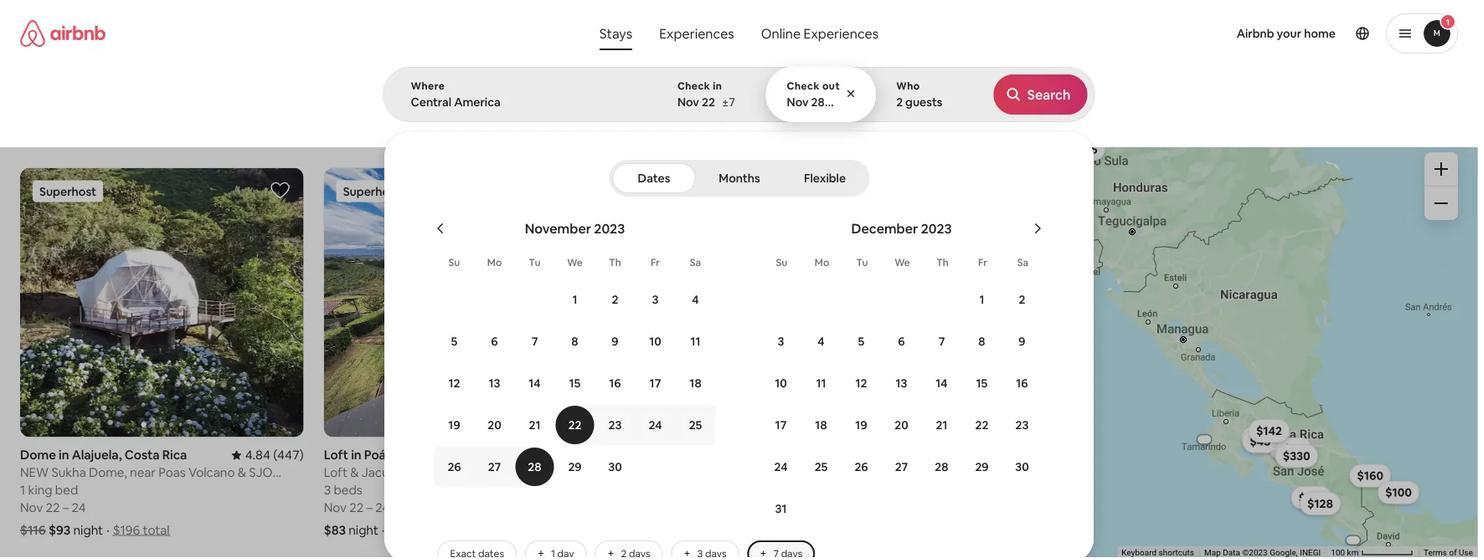 Task type: vqa. For each thing, say whether or not it's contained in the screenshot.
'(127)'
yes



Task type: locate. For each thing, give the bounding box(es) containing it.
2 horizontal spatial 26
[[854, 460, 868, 475]]

2 29 button from the left
[[962, 447, 1002, 488]]

1 horizontal spatial $93
[[1284, 442, 1305, 457]]

3 costa from the left
[[702, 447, 737, 464]]

22 inside check in nov 22 ±7
[[702, 95, 715, 110]]

rica up 31 button
[[740, 447, 765, 464]]

$100 inside button
[[1386, 486, 1412, 501]]

$140
[[628, 118, 656, 135]]

nov down beds
[[324, 500, 347, 516]]

group containing iconic cities
[[0, 67, 1171, 132]]

1 horizontal spatial 20
[[894, 418, 908, 433]]

we down november 2023
[[567, 256, 582, 269]]

1 horizontal spatial tower
[[671, 61, 707, 77]]

1 30 button from the left
[[595, 447, 635, 488]]

0 horizontal spatial 11 button
[[675, 322, 715, 362]]

1 horizontal spatial 19 button
[[841, 405, 881, 446]]

bocas
[[680, 43, 716, 59]]

28
[[811, 95, 825, 110], [528, 460, 541, 475], [935, 460, 948, 475]]

0 horizontal spatial 30 button
[[595, 447, 635, 488]]

0 horizontal spatial $160
[[628, 523, 656, 539]]

26 left (127)
[[854, 460, 868, 475]]

25 button left 4.87
[[801, 447, 841, 488]]

$330
[[1283, 449, 1311, 464]]

18
[[689, 376, 701, 391], [815, 418, 827, 433]]

©2023
[[1243, 548, 1268, 558]]

- left póas in the bottom left of the page
[[407, 465, 412, 481]]

tiny homes
[[832, 107, 886, 120]]

0 horizontal spatial su
[[448, 256, 460, 269]]

26 inside arenal eco glam 2 1 queen bed nov 25 – 26 · $173 total
[[375, 96, 390, 112]]

1 sa from the left
[[690, 256, 701, 269]]

16 for first 16 button from the right
[[1016, 376, 1028, 391]]

1 button
[[555, 280, 595, 320], [962, 280, 1002, 320]]

24 down alajuela,
[[72, 500, 86, 516]]

· left $251
[[723, 118, 726, 135]]

$160 for $160 night
[[628, 523, 656, 539]]

18 button up 4.87 out of 5 average rating,  127 reviews image
[[801, 405, 841, 446]]

0 vertical spatial loft
[[324, 447, 348, 464]]

19 button
[[434, 405, 474, 446], [841, 405, 881, 446]]

total right $173
[[423, 118, 450, 135]]

nov 22 – 24 $140 $100 night · $251 total
[[628, 96, 785, 135]]

rica right alajuela,
[[162, 447, 187, 464]]

4.87 (127)
[[853, 447, 911, 464]]

experiences button
[[646, 17, 748, 50]]

1 29 button from the left
[[555, 447, 595, 488]]

1 horizontal spatial 13
[[896, 376, 907, 391]]

13
[[488, 376, 500, 391], [896, 376, 907, 391]]

online experiences link
[[748, 17, 892, 50]]

loft up beds
[[324, 447, 348, 464]]

16 for 1st 16 button from left
[[609, 376, 621, 391]]

tu down november
[[529, 256, 540, 269]]

2 2 button from the left
[[1002, 280, 1042, 320]]

night down beds
[[349, 523, 379, 539]]

night down pura
[[658, 523, 688, 539]]

29 button
[[555, 447, 595, 488], [962, 447, 1002, 488]]

rica for alajuela,
[[162, 447, 187, 464]]

27 right 4.87
[[895, 460, 908, 475]]

1 23 from the left
[[608, 418, 622, 433]]

1 vertical spatial loft
[[324, 465, 348, 481]]

13 button
[[474, 364, 514, 404], [881, 364, 921, 404]]

Where field
[[411, 95, 630, 110]]

1 30 from the left
[[608, 460, 622, 475]]

– inside nov 22 – 24 $140 $100 night · $251 total
[[670, 96, 677, 112]]

months
[[719, 171, 760, 186]]

0 horizontal spatial 19 button
[[434, 405, 474, 446]]

where
[[411, 80, 445, 93]]

1 th from the left
[[609, 256, 621, 269]]

jacuzzi
[[362, 465, 404, 481]]

1 horizontal spatial 10 button
[[761, 364, 801, 404]]

14 for first 14 button
[[528, 376, 540, 391]]

0 vertical spatial 11 button
[[675, 322, 715, 362]]

2 23 button from the left
[[1002, 405, 1042, 446]]

2 27 button from the left
[[881, 447, 921, 488]]

loft left the &
[[324, 465, 348, 481]]

24 up home
[[648, 418, 662, 433]]

1 2 button from the left
[[595, 280, 635, 320]]

0 vertical spatial $93
[[1284, 442, 1305, 457]]

1 horizontal spatial $100
[[1386, 486, 1412, 501]]

1 horizontal spatial tu
[[856, 256, 868, 269]]

1 vertical spatial $100
[[1386, 486, 1412, 501]]

1 vertical spatial 4
[[817, 334, 824, 349]]

1 vertical spatial $160
[[628, 523, 656, 539]]

0 horizontal spatial 24 button
[[635, 405, 675, 446]]

0 horizontal spatial 7 button
[[514, 322, 555, 362]]

1 14 from the left
[[528, 376, 540, 391]]

night left the '$196'
[[73, 523, 103, 539]]

costa right alajuela,
[[125, 447, 160, 464]]

0 horizontal spatial -
[[407, 465, 412, 481]]

27 right con
[[488, 460, 501, 475]]

the
[[727, 61, 747, 77]]

0 vertical spatial 25
[[349, 96, 363, 112]]

$83
[[1281, 444, 1302, 459], [324, 523, 346, 539]]

$83 inside loft in poás, costa rica loft & jacuzzi - póas - con vista villaguadalupe 3 beds nov 22 – 24 $83 night ·
[[324, 523, 346, 539]]

14 for first 14 button from right
[[936, 376, 948, 391]]

3 rica from the left
[[740, 447, 765, 464]]

7
[[531, 334, 538, 349], [938, 334, 945, 349]]

2 13 button from the left
[[881, 364, 921, 404]]

night inside 1 king bed nov 22 – 24 $116 $93 night · $196 total
[[73, 523, 103, 539]]

2 rica from the left
[[436, 447, 461, 464]]

1 horizontal spatial 5 button
[[841, 322, 881, 362]]

con
[[452, 465, 473, 481]]

rica inside loft in poás, costa rica loft & jacuzzi - póas - con vista villaguadalupe 3 beds nov 22 – 24 $83 night ·
[[436, 447, 461, 464]]

25 left 4.87
[[814, 460, 828, 475]]

nov inside nov 22 – 24 $140 $100 night · $251 total
[[628, 96, 651, 112]]

0 vertical spatial 10
[[649, 334, 661, 349]]

1 horizontal spatial 24 button
[[761, 447, 801, 488]]

0 vertical spatial 17 button
[[635, 364, 675, 404]]

total right $251
[[758, 118, 785, 135]]

2 21 from the left
[[936, 418, 947, 433]]

nov inside 1 king bed nov 22 – 24 $116 $93 night · $196 total
[[20, 500, 43, 516]]

google map
showing 31 stays. region
[[931, 132, 1479, 559]]

tab list
[[612, 160, 866, 197]]

nov down king
[[20, 500, 43, 516]]

17 for the left '17' button
[[649, 376, 661, 391]]

4.88 out of 5 average rating,  17 reviews image
[[847, 43, 911, 59]]

25 inside arenal eco glam 2 1 queen bed nov 25 – 26 · $173 total
[[349, 96, 363, 112]]

0 horizontal spatial 30
[[608, 460, 622, 475]]

rica inside home in cr, costa rica casa pura vida
[[740, 447, 765, 464]]

28 button right (127)
[[921, 447, 962, 488]]

0 horizontal spatial $100
[[658, 118, 687, 135]]

0 horizontal spatial 2 button
[[595, 280, 635, 320]]

2 ±7 from the left
[[832, 95, 845, 110]]

11 for leftmost the 11 button
[[690, 334, 700, 349]]

30
[[608, 460, 622, 475], [1015, 460, 1029, 475]]

1 vertical spatial tower
[[671, 61, 707, 77]]

experiences up bocas
[[659, 25, 734, 42]]

0 horizontal spatial 26 button
[[434, 447, 474, 488]]

total inside nov 22 – 24 $140 $100 night · $251 total
[[758, 118, 785, 135]]

0 horizontal spatial mo
[[487, 256, 502, 269]]

1 vertical spatial 11
[[816, 376, 826, 391]]

1 12 from the left
[[448, 376, 460, 391]]

28 button right vista
[[514, 447, 555, 488]]

1 costa from the left
[[125, 447, 160, 464]]

rica for cr,
[[740, 447, 765, 464]]

4 for top 4 button
[[692, 292, 699, 307]]

costa for alajuela,
[[125, 447, 160, 464]]

group
[[0, 67, 1171, 132], [20, 168, 304, 438], [324, 168, 608, 438], [628, 168, 911, 438]]

0 horizontal spatial 26
[[375, 96, 390, 112]]

check inside check in nov 22 ±7
[[678, 80, 711, 93]]

22 inside nov 22 – 24 $140 $100 night · $251 total
[[653, 96, 667, 112]]

22 button
[[555, 405, 595, 446], [962, 405, 1002, 446]]

0 horizontal spatial 8
[[571, 334, 578, 349]]

in right dome
[[59, 447, 69, 464]]

22 inside loft in poás, costa rica loft & jacuzzi - póas - con vista villaguadalupe 3 beds nov 22 – 24 $83 night ·
[[349, 500, 364, 516]]

27 button right 4.87
[[881, 447, 921, 488]]

$35
[[1278, 442, 1298, 457]]

4.79 out of 5 average rating,  287 reviews image
[[536, 43, 608, 59]]

2 costa from the left
[[398, 447, 433, 464]]

19 up con
[[448, 418, 460, 433]]

1 horizontal spatial 12
[[855, 376, 867, 391]]

1 horizontal spatial th
[[936, 256, 948, 269]]

8 button
[[555, 322, 595, 362], [962, 322, 1002, 362]]

poás,
[[364, 447, 395, 464]]

tower
[[628, 43, 664, 59], [671, 61, 707, 77]]

1 horizontal spatial 29 button
[[962, 447, 1002, 488]]

bed right king
[[55, 482, 78, 499]]

2 12 button from the left
[[841, 364, 881, 404]]

0 horizontal spatial 28 button
[[514, 447, 555, 488]]

20 button up vista
[[474, 405, 514, 446]]

terms
[[1424, 548, 1447, 558]]

nov down bocas
[[678, 95, 699, 110]]

experiences inside button
[[659, 25, 734, 42]]

flexible
[[804, 171, 846, 186]]

0 horizontal spatial costa
[[125, 447, 160, 464]]

2 30 button from the left
[[1002, 447, 1042, 488]]

bed down the eco
[[371, 78, 394, 94]]

0 horizontal spatial 5 button
[[434, 322, 474, 362]]

1 27 button from the left
[[474, 447, 514, 488]]

1 9 from the left
[[611, 334, 618, 349]]

1 horizontal spatial 8
[[978, 334, 985, 349]]

1 vertical spatial 11 button
[[801, 364, 841, 404]]

farms
[[768, 107, 796, 120]]

None search field
[[383, 0, 1479, 559]]

0 horizontal spatial 22 button
[[555, 405, 595, 446]]

26 right póas in the bottom left of the page
[[447, 460, 461, 475]]

1 horizontal spatial total
[[423, 118, 450, 135]]

4.98 out of 5 average rating,  452 reviews image
[[536, 447, 608, 464]]

24
[[679, 96, 693, 112], [648, 418, 662, 433], [774, 460, 787, 475], [72, 500, 86, 516], [375, 500, 390, 516]]

25 button
[[675, 405, 715, 446], [801, 447, 841, 488]]

9 button
[[595, 322, 635, 362], [1002, 322, 1042, 362]]

1 horizontal spatial experiences
[[804, 25, 879, 42]]

28 right (127)
[[935, 460, 948, 475]]

costa inside loft in poás, costa rica loft & jacuzzi - póas - con vista villaguadalupe 3 beds nov 22 – 24 $83 night ·
[[398, 447, 433, 464]]

check inside check out nov 28 ±7
[[787, 80, 820, 93]]

4.84 out of 5 average rating,  447 reviews image
[[232, 447, 304, 464]]

2023 for december 2023
[[921, 220, 952, 237]]

2 16 from the left
[[1016, 376, 1028, 391]]

19 button up 4.87
[[841, 405, 881, 446]]

1 horizontal spatial 14
[[936, 376, 948, 391]]

4.88 (17)
[[860, 43, 911, 59]]

$82
[[1249, 431, 1270, 446]]

1 horizontal spatial 5
[[858, 334, 864, 349]]

experiences up 4.88
[[804, 25, 879, 42]]

1 13 from the left
[[488, 376, 500, 391]]

24 left luxe
[[679, 96, 693, 112]]

costa for poás,
[[398, 447, 433, 464]]

0 horizontal spatial 27 button
[[474, 447, 514, 488]]

1 horizontal spatial 14 button
[[921, 364, 962, 404]]

19 for 1st the 19 button from the left
[[448, 418, 460, 433]]

2 6 from the left
[[898, 334, 905, 349]]

1 1 button from the left
[[555, 280, 595, 320]]

– inside loft in poás, costa rica loft & jacuzzi - póas - con vista villaguadalupe 3 beds nov 22 – 24 $83 night ·
[[366, 500, 373, 516]]

th down november 2023
[[609, 256, 621, 269]]

1 horizontal spatial 17
[[775, 418, 786, 433]]

· down jacuzzi
[[382, 523, 385, 539]]

bed inside arenal eco glam 2 1 queen bed nov 25 – 26 · $173 total
[[371, 78, 394, 94]]

2 1 button from the left
[[962, 280, 1002, 320]]

costa for cr,
[[702, 447, 737, 464]]

0 horizontal spatial 20 button
[[474, 405, 514, 446]]

0 horizontal spatial th
[[609, 256, 621, 269]]

night down check in nov 22 ±7
[[689, 118, 719, 135]]

2 23 from the left
[[1015, 418, 1029, 433]]

1 14 button from the left
[[514, 364, 555, 404]]

21 for first 21 button from right
[[936, 418, 947, 433]]

0 horizontal spatial 1 button
[[555, 280, 595, 320]]

2 16 button from the left
[[1002, 364, 1042, 404]]

0 horizontal spatial 11
[[690, 334, 700, 349]]

$160 for $160
[[1357, 469, 1384, 484]]

0 horizontal spatial 4
[[692, 292, 699, 307]]

1 horizontal spatial 11
[[816, 376, 826, 391]]

20 up vista
[[487, 418, 501, 433]]

28 left 4.98
[[528, 460, 541, 475]]

1 6 from the left
[[491, 334, 498, 349]]

27 button right con
[[474, 447, 514, 488]]

19 up 4.87
[[855, 418, 867, 433]]

1 23 button from the left
[[595, 405, 635, 446]]

1 check from the left
[[678, 80, 711, 93]]

25 up cr,
[[689, 418, 702, 433]]

24 down jacuzzi
[[375, 500, 390, 516]]

23 button
[[595, 405, 635, 446], [1002, 405, 1042, 446]]

(127)
[[881, 447, 911, 464]]

21 for first 21 button from the left
[[529, 418, 540, 433]]

1 horizontal spatial sa
[[1017, 256, 1028, 269]]

0 horizontal spatial 17
[[649, 376, 661, 391]]

private rooms
[[362, 107, 428, 120]]

iconic cities
[[454, 107, 510, 120]]

26 left rooms
[[375, 96, 390, 112]]

20 up (127)
[[894, 418, 908, 433]]

1 horizontal spatial 13 button
[[881, 364, 921, 404]]

$43
[[1250, 434, 1271, 449]]

0 horizontal spatial 12 button
[[434, 364, 474, 404]]

in up pura
[[666, 447, 676, 464]]

1 horizontal spatial we
[[894, 256, 910, 269]]

26 button
[[434, 447, 474, 488], [841, 447, 881, 488]]

10 for the rightmost 10 button
[[775, 376, 787, 391]]

nov down 'queen'
[[324, 96, 347, 112]]

2 button for november 2023
[[595, 280, 635, 320]]

nov up $140
[[628, 96, 651, 112]]

2 9 from the left
[[1019, 334, 1025, 349]]

· inside nov 22 – 24 $140 $100 night · $251 total
[[723, 118, 726, 135]]

1 horizontal spatial 15 button
[[962, 364, 1002, 404]]

2023 right december
[[921, 220, 952, 237]]

2 27 from the left
[[895, 460, 908, 475]]

1 horizontal spatial 15
[[976, 376, 988, 391]]

vida
[[687, 465, 713, 481]]

parks
[[1036, 107, 1062, 120]]

1 horizontal spatial 16
[[1016, 376, 1028, 391]]

1 12 button from the left
[[434, 364, 474, 404]]

– inside 1 king bed nov 22 – 24 $116 $93 night · $196 total
[[63, 500, 69, 516]]

airbnb your home
[[1237, 26, 1336, 41]]

30 for 1st 30 button
[[608, 460, 622, 475]]

airbnb
[[1237, 26, 1275, 41]]

online experiences
[[761, 25, 879, 42]]

22
[[702, 95, 715, 110], [653, 96, 667, 112], [568, 418, 581, 433], [975, 418, 988, 433], [46, 500, 60, 516], [349, 500, 364, 516]]

2 we from the left
[[894, 256, 910, 269]]

1 horizontal spatial 30
[[1015, 460, 1029, 475]]

panama
[[772, 43, 819, 59]]

±7 inside check in nov 22 ±7
[[722, 95, 735, 110]]

tu down december
[[856, 256, 868, 269]]

- left con
[[444, 465, 449, 481]]

in inside tower in bocas del toro, panama artist's tower on the sea
[[667, 43, 677, 59]]

th
[[609, 256, 621, 269], [936, 256, 948, 269]]

±7 right luxe
[[722, 95, 735, 110]]

2023 right november
[[594, 220, 625, 237]]

0 horizontal spatial 3 button
[[635, 280, 675, 320]]

of
[[1450, 548, 1457, 558]]

in for loft
[[351, 447, 361, 464]]

11
[[690, 334, 700, 349], [816, 376, 826, 391]]

1 experiences from the left
[[659, 25, 734, 42]]

18 button up cr,
[[675, 364, 715, 404]]

±7 down out
[[832, 95, 845, 110]]

3
[[652, 292, 658, 307], [777, 334, 784, 349], [324, 482, 331, 499]]

tiny
[[832, 107, 852, 120]]

we down december 2023
[[894, 256, 910, 269]]

0 horizontal spatial $93
[[49, 523, 71, 539]]

national parks
[[994, 107, 1062, 120]]

keyboard shortcuts
[[1122, 548, 1194, 558]]

1 21 from the left
[[529, 418, 540, 433]]

costa inside home in cr, costa rica casa pura vida
[[702, 447, 737, 464]]

in inside home in cr, costa rica casa pura vida
[[666, 447, 676, 464]]

check down on
[[678, 80, 711, 93]]

in inside loft in poás, costa rica loft & jacuzzi - póas - con vista villaguadalupe 3 beds nov 22 – 24 $83 night ·
[[351, 447, 361, 464]]

eco
[[374, 61, 400, 77]]

1 vertical spatial 18 button
[[801, 405, 841, 446]]

rica
[[162, 447, 187, 464], [436, 447, 461, 464], [740, 447, 765, 464]]

nov inside loft in poás, costa rica loft & jacuzzi - póas - con vista villaguadalupe 3 beds nov 22 – 24 $83 night ·
[[324, 500, 347, 516]]

stays tab panel
[[383, 67, 1479, 559]]

check left out
[[787, 80, 820, 93]]

0 horizontal spatial sa
[[690, 256, 701, 269]]

in down on
[[713, 80, 722, 93]]

(452)
[[577, 447, 608, 464]]

2 15 from the left
[[976, 376, 988, 391]]

1 5 button from the left
[[434, 322, 474, 362]]

(287)
[[577, 43, 608, 59]]

18 button
[[675, 364, 715, 404], [801, 405, 841, 446]]

· left $173
[[387, 118, 390, 135]]

4.87
[[853, 447, 878, 464]]

$93 inside 1 king bed nov 22 – 24 $116 $93 night · $196 total
[[49, 523, 71, 539]]

2 horizontal spatial 25
[[814, 460, 828, 475]]

costa
[[125, 447, 160, 464], [398, 447, 433, 464], [702, 447, 737, 464]]

tower up artist's
[[628, 43, 664, 59]]

18 for top 18 button
[[689, 376, 701, 391]]

20 button up (127)
[[881, 405, 921, 446]]

11 for right the 11 button
[[816, 376, 826, 391]]

2 check from the left
[[787, 80, 820, 93]]

rica up con
[[436, 447, 461, 464]]

tower down bocas
[[671, 61, 707, 77]]

$100 right $140
[[658, 118, 687, 135]]

in for check
[[713, 80, 722, 93]]

nov left tiny
[[787, 95, 809, 110]]

nov inside check out nov 28 ±7
[[787, 95, 809, 110]]

total right the '$196'
[[143, 523, 170, 539]]

in left bocas
[[667, 43, 677, 59]]

póas
[[415, 465, 442, 481]]

0 horizontal spatial bed
[[55, 482, 78, 499]]

±7
[[722, 95, 735, 110], [832, 95, 845, 110]]

1 horizontal spatial 2 button
[[1002, 280, 1042, 320]]

23 for second 23 button from the right
[[608, 418, 622, 433]]

2 19 from the left
[[855, 418, 867, 433]]

· inside loft in poás, costa rica loft & jacuzzi - póas - con vista villaguadalupe 3 beds nov 22 – 24 $83 night ·
[[382, 523, 385, 539]]

28 inside check out nov 28 ±7
[[811, 95, 825, 110]]

2 14 from the left
[[936, 376, 948, 391]]

25 button up cr,
[[675, 405, 715, 446]]

0 horizontal spatial 5
[[451, 334, 457, 349]]

24 inside loft in poás, costa rica loft & jacuzzi - póas - con vista villaguadalupe 3 beds nov 22 – 24 $83 night ·
[[375, 500, 390, 516]]

0 horizontal spatial 27
[[488, 460, 501, 475]]

0 vertical spatial $160
[[1357, 469, 1384, 484]]

in inside check in nov 22 ±7
[[713, 80, 722, 93]]

0 horizontal spatial experiences
[[659, 25, 734, 42]]

$142 button
[[1249, 420, 1290, 443]]

2023
[[594, 220, 625, 237], [921, 220, 952, 237]]

19 button up con
[[434, 405, 474, 446]]

costa up "vida"
[[702, 447, 737, 464]]

1 king bed nov 22 – 24 $116 $93 night · $196 total
[[20, 482, 170, 539]]

27 button
[[474, 447, 514, 488], [881, 447, 921, 488]]

28 down out
[[811, 95, 825, 110]]

2 7 from the left
[[938, 334, 945, 349]]

20 button
[[474, 405, 514, 446], [881, 405, 921, 446]]

24 button up 31 button
[[761, 447, 801, 488]]

1 horizontal spatial 9
[[1019, 334, 1025, 349]]

4.87 out of 5 average rating,  127 reviews image
[[839, 447, 911, 464]]

none search field containing stays
[[383, 0, 1479, 559]]

home
[[628, 447, 663, 464]]

2 inside "who 2 guests"
[[896, 95, 903, 110]]

1 horizontal spatial 26
[[447, 460, 461, 475]]

12 for first 12 button from right
[[855, 376, 867, 391]]

1 vertical spatial 10
[[775, 376, 787, 391]]

th down december 2023
[[936, 256, 948, 269]]

1 ±7 from the left
[[722, 95, 735, 110]]

$160 inside button
[[1357, 469, 1384, 484]]

1 2023 from the left
[[594, 220, 625, 237]]

0 horizontal spatial 4 button
[[675, 280, 715, 320]]

2 2023 from the left
[[921, 220, 952, 237]]

0 vertical spatial 18
[[689, 376, 701, 391]]

25 down 'queen'
[[349, 96, 363, 112]]

1 horizontal spatial bed
[[371, 78, 394, 94]]

online
[[761, 25, 801, 42]]

costa up póas in the bottom left of the page
[[398, 447, 433, 464]]

group for home in cr, costa rica
[[628, 168, 911, 438]]

2 30 from the left
[[1015, 460, 1029, 475]]

1 button for december 2023
[[962, 280, 1002, 320]]

· left the '$196'
[[107, 523, 109, 539]]

16
[[609, 376, 621, 391], [1016, 376, 1028, 391]]

in for home
[[666, 447, 676, 464]]

0 vertical spatial 4
[[692, 292, 699, 307]]

2 button
[[595, 280, 635, 320], [1002, 280, 1042, 320]]

0 horizontal spatial 23
[[608, 418, 622, 433]]

in up the &
[[351, 447, 361, 464]]

1 horizontal spatial 6
[[898, 334, 905, 349]]

0 horizontal spatial tower
[[628, 43, 664, 59]]

±7 inside check out nov 28 ±7
[[832, 95, 845, 110]]

24 button up home
[[635, 405, 675, 446]]

$100 up 100 km button
[[1386, 486, 1412, 501]]

12
[[448, 376, 460, 391], [855, 376, 867, 391]]

0 horizontal spatial 6
[[491, 334, 498, 349]]

2 9 button from the left
[[1002, 322, 1042, 362]]

2 12 from the left
[[855, 376, 867, 391]]

0 vertical spatial $100
[[658, 118, 687, 135]]

24 up 31 button
[[774, 460, 787, 475]]

tab list containing dates
[[612, 160, 866, 197]]



Task type: describe. For each thing, give the bounding box(es) containing it.
flexible button
[[783, 163, 866, 194]]

your
[[1277, 26, 1302, 41]]

2 14 button from the left
[[921, 364, 962, 404]]

treehouses
[[913, 107, 967, 120]]

december
[[851, 220, 918, 237]]

months button
[[699, 163, 780, 194]]

pools
[[1133, 107, 1159, 120]]

2 13 from the left
[[896, 376, 907, 391]]

1 20 from the left
[[487, 418, 501, 433]]

$142
[[1257, 424, 1282, 439]]

1 15 from the left
[[569, 376, 580, 391]]

0 vertical spatial 18 button
[[675, 364, 715, 404]]

3 inside loft in poás, costa rica loft & jacuzzi - póas - con vista villaguadalupe 3 beds nov 22 – 24 $83 night ·
[[324, 482, 331, 499]]

what can we help you find? tab list
[[586, 17, 748, 50]]

±7 for nov 22
[[722, 95, 735, 110]]

zoom out image
[[1435, 197, 1448, 210]]

1 tu from the left
[[529, 256, 540, 269]]

17 for rightmost '17' button
[[775, 418, 786, 433]]

2 inside arenal eco glam 2 1 queen bed nov 25 – 26 · $173 total
[[442, 61, 449, 77]]

$251
[[729, 118, 756, 135]]

$35 button
[[1270, 438, 1306, 461]]

$43 $35
[[1250, 434, 1298, 457]]

homes
[[854, 107, 886, 120]]

in for dome
[[59, 447, 69, 464]]

2 fr from the left
[[978, 256, 987, 269]]

national
[[994, 107, 1033, 120]]

0 horizontal spatial 28
[[528, 460, 541, 475]]

2 20 button from the left
[[881, 405, 921, 446]]

2 - from the left
[[444, 465, 449, 481]]

$330 button
[[1276, 445, 1318, 468]]

tab list inside stays tab panel
[[612, 160, 866, 197]]

arenal eco glam 2 1 queen bed nov 25 – 26 · $173 total
[[324, 61, 450, 135]]

add to wishlist: dome in alajuela, costa rica image
[[270, 181, 290, 201]]

who
[[896, 80, 920, 93]]

1 5 from the left
[[451, 334, 457, 349]]

1 horizontal spatial 17 button
[[761, 405, 801, 446]]

arenal
[[324, 61, 372, 77]]

1 7 from the left
[[531, 334, 538, 349]]

terms of use
[[1424, 548, 1473, 558]]

1 inside arenal eco glam 2 1 queen bed nov 25 – 26 · $173 total
[[324, 78, 329, 94]]

0 horizontal spatial 17 button
[[635, 364, 675, 404]]

calendar application
[[404, 202, 1479, 534]]

1 inside 1 king bed nov 22 – 24 $116 $93 night · $196 total
[[20, 482, 25, 499]]

out
[[823, 80, 840, 93]]

0 vertical spatial 4 button
[[675, 280, 715, 320]]

beds
[[334, 482, 362, 499]]

bed inside 1 king bed nov 22 – 24 $116 $93 night · $196 total
[[55, 482, 78, 499]]

1 mo from the left
[[487, 256, 502, 269]]

keyboard shortcuts button
[[1122, 548, 1194, 559]]

24 inside nov 22 – 24 $140 $100 night · $251 total
[[679, 96, 693, 112]]

profile element
[[932, 0, 1458, 67]]

0 vertical spatial 25 button
[[675, 405, 715, 446]]

18 for rightmost 18 button
[[815, 418, 827, 433]]

1 horizontal spatial 18 button
[[801, 405, 841, 446]]

night inside nov 22 – 24 $140 $100 night · $251 total
[[689, 118, 719, 135]]

100
[[1331, 548, 1345, 558]]

1 vertical spatial 3 button
[[761, 322, 801, 362]]

total inside 1 king bed nov 22 – 24 $116 $93 night · $196 total
[[143, 523, 170, 539]]

2 29 from the left
[[975, 460, 989, 475]]

1 vertical spatial 25
[[689, 418, 702, 433]]

2 28 button from the left
[[921, 447, 962, 488]]

1 button
[[1386, 13, 1458, 54]]

shortcuts
[[1159, 548, 1194, 558]]

1 27 from the left
[[488, 460, 501, 475]]

$82 button
[[1242, 427, 1277, 450]]

guests
[[906, 95, 943, 110]]

check out nov 28 ±7
[[787, 80, 845, 110]]

$160 night
[[628, 523, 688, 539]]

1 inside dropdown button
[[1447, 16, 1450, 27]]

casa
[[628, 465, 656, 481]]

4.79
[[549, 43, 574, 59]]

1 we from the left
[[567, 256, 582, 269]]

pura
[[659, 465, 685, 481]]

1 loft from the top
[[324, 447, 348, 464]]

$100 inside nov 22 – 24 $140 $100 night · $251 total
[[658, 118, 687, 135]]

1 vertical spatial 24 button
[[761, 447, 801, 488]]

$93 inside $93 button
[[1284, 442, 1305, 457]]

sea
[[750, 61, 771, 77]]

2 8 from the left
[[978, 334, 985, 349]]

±7 for nov 28
[[832, 95, 845, 110]]

2 su from the left
[[776, 256, 787, 269]]

$43 button
[[1243, 430, 1278, 454]]

2 6 button from the left
[[881, 322, 921, 362]]

villaguadalupe
[[506, 465, 593, 481]]

23 for second 23 button from the left
[[1015, 418, 1029, 433]]

total inside arenal eco glam 2 1 queen bed nov 25 – 26 · $173 total
[[423, 118, 450, 135]]

dates
[[638, 171, 670, 186]]

vista
[[476, 465, 503, 481]]

check in nov 22 ±7
[[678, 80, 735, 110]]

del
[[718, 43, 736, 59]]

2 button for december 2023
[[1002, 280, 1042, 320]]

22 inside 1 king bed nov 22 – 24 $116 $93 night · $196 total
[[46, 500, 60, 516]]

1 26 button from the left
[[434, 447, 474, 488]]

· inside 1 king bed nov 22 – 24 $116 $93 night · $196 total
[[107, 523, 109, 539]]

1 19 button from the left
[[434, 405, 474, 446]]

$128
[[1308, 497, 1334, 512]]

alajuela,
[[72, 447, 122, 464]]

2 horizontal spatial 3
[[777, 334, 784, 349]]

nov inside arenal eco glam 2 1 queen bed nov 25 – 26 · $173 total
[[324, 96, 347, 112]]

toro,
[[739, 43, 769, 59]]

1 15 button from the left
[[555, 364, 595, 404]]

2 sa from the left
[[1017, 256, 1028, 269]]

1 6 button from the left
[[474, 322, 514, 362]]

1 button for november 2023
[[555, 280, 595, 320]]

2 tu from the left
[[856, 256, 868, 269]]

$83 inside button
[[1281, 444, 1302, 459]]

2 7 button from the left
[[921, 322, 962, 362]]

dome in alajuela, costa rica
[[20, 447, 187, 464]]

0 vertical spatial 3 button
[[635, 280, 675, 320]]

keyboard
[[1122, 548, 1157, 558]]

1 22 button from the left
[[555, 405, 595, 446]]

1 21 button from the left
[[514, 405, 555, 446]]

(447)
[[273, 447, 304, 464]]

check for 22
[[678, 80, 711, 93]]

4.79 (287)
[[549, 43, 608, 59]]

2023 for november 2023
[[594, 220, 625, 237]]

rooms
[[398, 107, 428, 120]]

$251 total button
[[729, 118, 785, 135]]

airbnb your home link
[[1227, 16, 1346, 51]]

24 inside 1 king bed nov 22 – 24 $116 $93 night · $196 total
[[72, 500, 86, 516]]

group for loft in poás, costa rica
[[324, 168, 608, 438]]

6 for second '6' button from the left
[[898, 334, 905, 349]]

100 km
[[1331, 548, 1361, 558]]

stays
[[600, 25, 633, 42]]

100 km button
[[1326, 547, 1419, 559]]

1 7 button from the left
[[514, 322, 555, 362]]

$55 button
[[1070, 138, 1105, 161]]

1 horizontal spatial 3
[[652, 292, 658, 307]]

6 for 2nd '6' button from the right
[[491, 334, 498, 349]]

nov inside check in nov 22 ±7
[[678, 95, 699, 110]]

2 5 from the left
[[858, 334, 864, 349]]

2 19 button from the left
[[841, 405, 881, 446]]

1 29 from the left
[[568, 460, 581, 475]]

30 for second 30 button from left
[[1015, 460, 1029, 475]]

2 22 button from the left
[[962, 405, 1002, 446]]

· inside arenal eco glam 2 1 queen bed nov 25 – 26 · $173 total
[[387, 118, 390, 135]]

– inside arenal eco glam 2 1 queen bed nov 25 – 26 · $173 total
[[366, 96, 373, 112]]

0 vertical spatial 10 button
[[635, 322, 675, 362]]

12 for second 12 button from the right
[[448, 376, 460, 391]]

2 21 button from the left
[[921, 405, 962, 446]]

2 experiences from the left
[[804, 25, 879, 42]]

4.98 (452)
[[549, 447, 608, 464]]

rica for poás,
[[436, 447, 461, 464]]

group for dome in alajuela, costa rica
[[20, 168, 304, 438]]

queen
[[332, 78, 368, 94]]

artist's
[[628, 61, 669, 77]]

2 5 button from the left
[[841, 322, 881, 362]]

dates button
[[612, 163, 695, 194]]

$196 total button
[[113, 523, 170, 539]]

19 for second the 19 button from left
[[855, 418, 867, 433]]

1 horizontal spatial 11 button
[[801, 364, 841, 404]]

$173 total button
[[393, 118, 450, 135]]

1 28 button from the left
[[514, 447, 555, 488]]

amazing pools
[[1089, 107, 1159, 120]]

november 2023
[[525, 220, 625, 237]]

1 8 button from the left
[[555, 322, 595, 362]]

$196
[[113, 523, 140, 539]]

home
[[1304, 26, 1336, 41]]

dome
[[20, 447, 56, 464]]

private
[[362, 107, 395, 120]]

1 16 button from the left
[[595, 364, 635, 404]]

$160 button
[[1350, 465, 1392, 488]]

2 15 button from the left
[[962, 364, 1002, 404]]

1 fr from the left
[[650, 256, 660, 269]]

1 su from the left
[[448, 256, 460, 269]]

check for 28
[[787, 80, 820, 93]]

10 for the top 10 button
[[649, 334, 661, 349]]

4.88
[[860, 43, 886, 59]]

1 9 button from the left
[[595, 322, 635, 362]]

map data ©2023 google, inegi
[[1205, 548, 1321, 558]]

1 horizontal spatial 4 button
[[801, 322, 841, 362]]

2 26 button from the left
[[841, 447, 881, 488]]

$150
[[1299, 491, 1325, 506]]

$55
[[1078, 142, 1098, 157]]

loft in poás, costa rica loft & jacuzzi - póas - con vista villaguadalupe 3 beds nov 22 – 24 $83 night ·
[[324, 447, 593, 539]]

2 th from the left
[[936, 256, 948, 269]]

1 8 from the left
[[571, 334, 578, 349]]

use
[[1459, 548, 1473, 558]]

4.98
[[549, 447, 574, 464]]

data
[[1223, 548, 1241, 558]]

4 for the rightmost 4 button
[[817, 334, 824, 349]]

4.84 (447)
[[245, 447, 304, 464]]

terms of use link
[[1424, 548, 1473, 558]]

1 20 button from the left
[[474, 405, 514, 446]]

cr,
[[679, 447, 699, 464]]

2 mo from the left
[[814, 256, 829, 269]]

2 horizontal spatial 28
[[935, 460, 948, 475]]

luxe
[[697, 107, 719, 120]]

2 loft from the top
[[324, 465, 348, 481]]

1 13 button from the left
[[474, 364, 514, 404]]

inegi
[[1300, 548, 1321, 558]]

2 8 button from the left
[[962, 322, 1002, 362]]

in for tower
[[667, 43, 677, 59]]

night inside loft in poás, costa rica loft & jacuzzi - póas - con vista villaguadalupe 3 beds nov 22 – 24 $83 night ·
[[349, 523, 379, 539]]

zoom in image
[[1435, 163, 1448, 176]]

2 20 from the left
[[894, 418, 908, 433]]

1 vertical spatial 25 button
[[801, 447, 841, 488]]

map
[[1205, 548, 1221, 558]]

1 - from the left
[[407, 465, 412, 481]]



